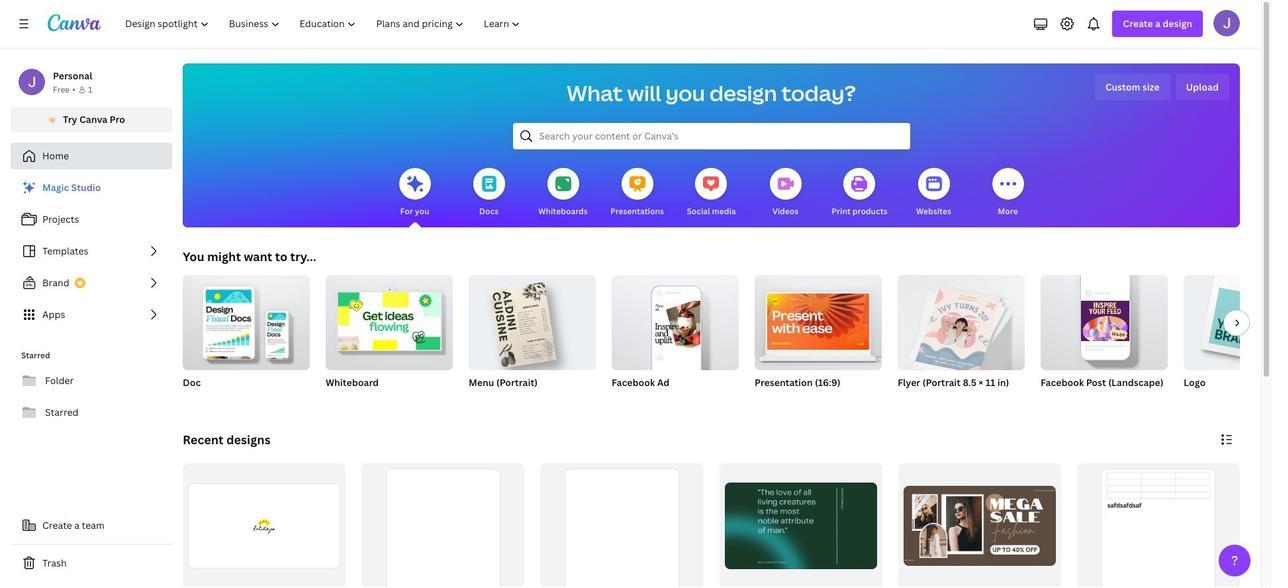Task type: describe. For each thing, give the bounding box(es) containing it.
Search search field
[[539, 124, 884, 149]]



Task type: vqa. For each thing, say whether or not it's contained in the screenshot.
Top level navigation element
yes



Task type: locate. For each thing, give the bounding box(es) containing it.
None search field
[[513, 123, 910, 150]]

jacob simon image
[[1214, 10, 1240, 36]]

top level navigation element
[[117, 11, 532, 37]]

group
[[183, 270, 310, 407], [183, 270, 310, 371], [326, 270, 453, 407], [326, 270, 453, 371], [469, 270, 596, 407], [469, 270, 596, 371], [898, 270, 1025, 407], [898, 270, 1025, 375], [1041, 270, 1168, 407], [1041, 270, 1168, 371], [612, 275, 739, 407], [612, 275, 739, 371], [755, 275, 882, 407], [1184, 275, 1271, 407], [1184, 275, 1271, 371], [183, 464, 346, 588], [362, 464, 525, 588], [541, 464, 704, 588], [898, 464, 1061, 588], [1077, 464, 1240, 588]]

list
[[11, 175, 172, 328]]



